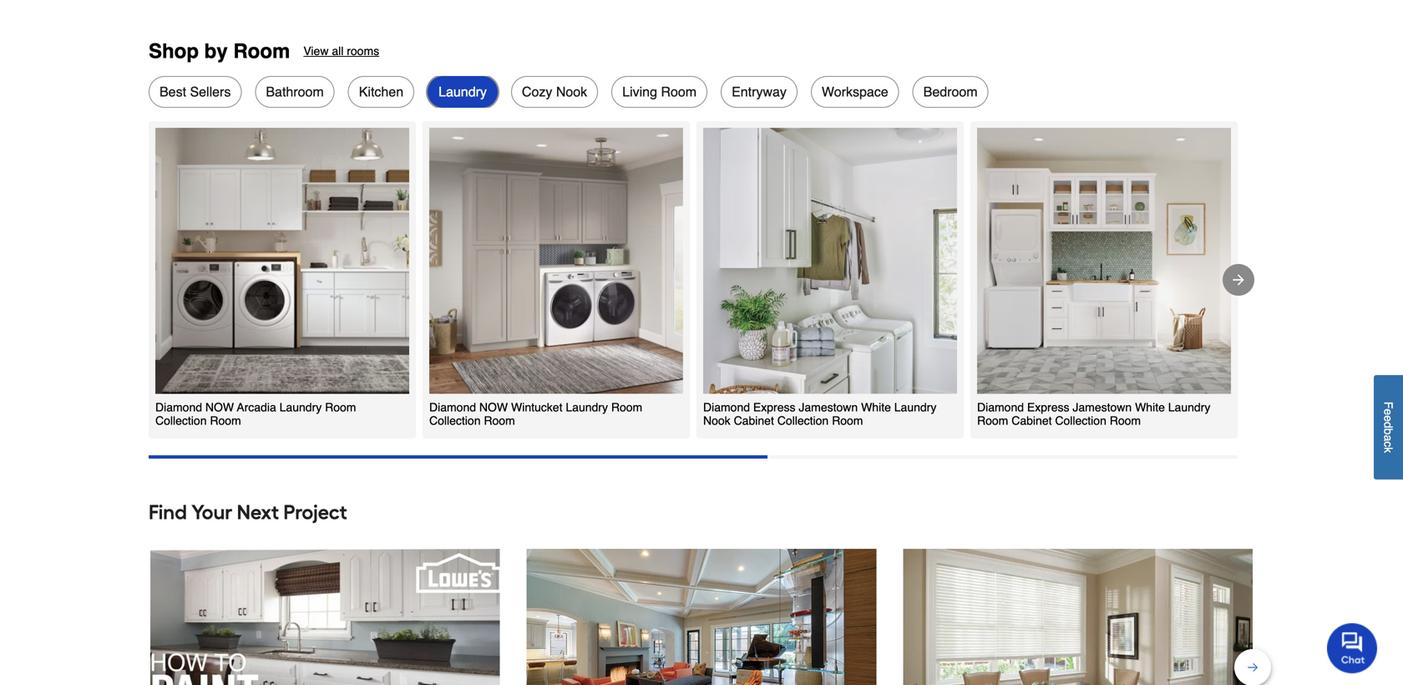 Task type: vqa. For each thing, say whether or not it's contained in the screenshot.
Diamond
yes



Task type: describe. For each thing, give the bounding box(es) containing it.
f
[[1382, 402, 1396, 409]]

d
[[1382, 422, 1396, 428]]

best
[[160, 84, 186, 99]]

wintucket
[[511, 400, 563, 414]]

0 vertical spatial nook
[[556, 84, 587, 99]]

express for room
[[1028, 400, 1070, 414]]

room inside jamestown white laundry room cabinet collection
[[977, 414, 1009, 427]]

collection inside the arcadia laundry room collection
[[155, 414, 207, 427]]

view all rooms link
[[304, 40, 379, 63]]

diamond express for nook
[[703, 400, 796, 414]]

2 e from the top
[[1382, 415, 1396, 422]]

cabinet for room
[[1012, 414, 1052, 427]]

jamestown for room
[[1073, 400, 1132, 414]]

view all rooms
[[304, 44, 379, 58]]

white for jamestown  white laundry nook cabinet collection
[[861, 400, 891, 414]]

best sellers
[[160, 84, 231, 99]]

collection inside jamestown white laundry room cabinet collection
[[1055, 414, 1107, 427]]

wintucket laundry room collection
[[429, 400, 643, 427]]

white for jamestown white laundry room cabinet collection
[[1135, 400, 1165, 414]]

room inside the arcadia laundry room collection
[[325, 400, 356, 414]]

find your next project heading
[[149, 495, 1255, 529]]

diamond now for wintucket laundry room collection
[[429, 400, 508, 414]]

now for wintucket
[[479, 400, 508, 414]]

cozy nook
[[522, 84, 587, 99]]

sellers
[[190, 84, 231, 99]]

project
[[284, 500, 347, 524]]

all
[[332, 44, 344, 58]]

arrow right image
[[1231, 271, 1247, 288]]

diamond now for arcadia laundry room collection
[[155, 400, 234, 414]]

living
[[623, 84, 657, 99]]

diamond express for room
[[977, 400, 1070, 414]]

laundry inside jamestown  white laundry nook cabinet collection
[[895, 400, 937, 414]]

laundry inside wintucket laundry room collection
[[566, 400, 608, 414]]

collection inside jamestown  white laundry nook cabinet collection
[[778, 414, 829, 427]]

jamestown white laundry room cabinet collection
[[977, 400, 1211, 427]]

laundry inside the arcadia laundry room collection
[[280, 400, 322, 414]]



Task type: locate. For each thing, give the bounding box(es) containing it.
jamestown inside jamestown white laundry room cabinet collection
[[1073, 400, 1132, 414]]

find
[[149, 500, 187, 524]]

kitchen
[[359, 84, 404, 99]]

living room
[[623, 84, 697, 99]]

laundry inside jamestown white laundry room cabinet collection
[[1169, 400, 1211, 414]]

1 vertical spatial nook
[[703, 414, 731, 427]]

diamond for jamestown white laundry room cabinet collection
[[977, 400, 1024, 414]]

white
[[861, 400, 891, 414], [1135, 400, 1165, 414]]

1 white from the left
[[861, 400, 891, 414]]

1 horizontal spatial nook
[[703, 414, 731, 427]]

shop
[[149, 40, 199, 63]]

e
[[1382, 409, 1396, 415], [1382, 415, 1396, 422]]

bathroom
[[266, 84, 324, 99]]

nook inside jamestown  white laundry nook cabinet collection
[[703, 414, 731, 427]]

chat invite button image
[[1328, 622, 1378, 673]]

now left wintucket
[[479, 400, 508, 414]]

collection inside wintucket laundry room collection
[[429, 414, 481, 427]]

4 diamond from the left
[[977, 400, 1024, 414]]

next
[[237, 500, 279, 524]]

1 diamond from the left
[[155, 400, 202, 414]]

laundry
[[439, 84, 487, 99], [280, 400, 322, 414], [566, 400, 608, 414], [895, 400, 937, 414], [1169, 400, 1211, 414]]

e up d
[[1382, 409, 1396, 415]]

1 horizontal spatial jamestown
[[1073, 400, 1132, 414]]

2 diamond express from the left
[[977, 400, 1070, 414]]

now for arcadia
[[205, 400, 234, 414]]

diamond
[[155, 400, 202, 414], [429, 400, 476, 414], [703, 400, 750, 414], [977, 400, 1024, 414]]

shop by room
[[149, 40, 290, 63]]

1 now from the left
[[205, 400, 234, 414]]

room inside wintucket laundry room collection
[[611, 400, 643, 414]]

f e e d b a c k button
[[1374, 375, 1404, 480]]

room
[[233, 40, 290, 63], [661, 84, 697, 99], [325, 400, 356, 414], [611, 400, 643, 414], [207, 414, 241, 427], [481, 414, 515, 427], [829, 414, 863, 427], [977, 414, 1009, 427], [1107, 414, 1141, 427]]

diamond for arcadia laundry room collection
[[155, 400, 202, 414]]

1 horizontal spatial express
[[1028, 400, 1070, 414]]

diamond now left "arcadia"
[[155, 400, 234, 414]]

white inside jamestown white laundry room cabinet collection
[[1135, 400, 1165, 414]]

your
[[191, 500, 233, 524]]

rooms
[[347, 44, 379, 58]]

cabinet
[[734, 414, 774, 427], [1012, 414, 1052, 427]]

entryway
[[732, 84, 787, 99]]

jamestown
[[799, 400, 858, 414], [1073, 400, 1132, 414]]

scrollbar
[[149, 455, 768, 459]]

now left "arcadia"
[[205, 400, 234, 414]]

workspace
[[822, 84, 889, 99]]

diamond express
[[703, 400, 796, 414], [977, 400, 1070, 414]]

jamestown  white laundry nook cabinet collection
[[703, 400, 937, 427]]

2 cabinet from the left
[[1012, 414, 1052, 427]]

nook
[[556, 84, 587, 99], [703, 414, 731, 427]]

2 white from the left
[[1135, 400, 1165, 414]]

b
[[1382, 428, 1396, 435]]

0 horizontal spatial now
[[205, 400, 234, 414]]

0 horizontal spatial diamond now
[[155, 400, 234, 414]]

1 e from the top
[[1382, 409, 1396, 415]]

0 horizontal spatial express
[[753, 400, 796, 414]]

1 horizontal spatial cabinet
[[1012, 414, 1052, 427]]

diamond for wintucket laundry room collection
[[429, 400, 476, 414]]

2 now from the left
[[479, 400, 508, 414]]

0 horizontal spatial white
[[861, 400, 891, 414]]

1 cabinet from the left
[[734, 414, 774, 427]]

view
[[304, 44, 329, 58]]

collection
[[155, 414, 207, 427], [429, 414, 481, 427], [778, 414, 829, 427], [1055, 414, 1107, 427]]

3 collection from the left
[[778, 414, 829, 427]]

a
[[1382, 435, 1396, 441]]

express for nook
[[753, 400, 796, 414]]

0 horizontal spatial nook
[[556, 84, 587, 99]]

1 diamond express from the left
[[703, 400, 796, 414]]

white inside jamestown  white laundry nook cabinet collection
[[861, 400, 891, 414]]

jamestown for nook
[[799, 400, 858, 414]]

now
[[205, 400, 234, 414], [479, 400, 508, 414]]

arcadia laundry room collection
[[155, 400, 356, 427]]

cabinet inside jamestown  white laundry nook cabinet collection
[[734, 414, 774, 427]]

3 diamond from the left
[[703, 400, 750, 414]]

f e e d b a c k
[[1382, 402, 1396, 453]]

1 express from the left
[[753, 400, 796, 414]]

1 jamestown from the left
[[799, 400, 858, 414]]

jamestown inside jamestown  white laundry nook cabinet collection
[[799, 400, 858, 414]]

1 collection from the left
[[155, 414, 207, 427]]

arcadia
[[237, 400, 276, 414]]

e up b
[[1382, 415, 1396, 422]]

0 horizontal spatial jamestown
[[799, 400, 858, 414]]

1 horizontal spatial white
[[1135, 400, 1165, 414]]

2 diamond now from the left
[[429, 400, 508, 414]]

by
[[204, 40, 228, 63]]

1 horizontal spatial diamond express
[[977, 400, 1070, 414]]

c
[[1382, 441, 1396, 447]]

1 horizontal spatial now
[[479, 400, 508, 414]]

2 jamestown from the left
[[1073, 400, 1132, 414]]

0 horizontal spatial cabinet
[[734, 414, 774, 427]]

k
[[1382, 447, 1396, 453]]

diamond now left wintucket
[[429, 400, 508, 414]]

cabinet for nook
[[734, 414, 774, 427]]

1 diamond now from the left
[[155, 400, 234, 414]]

0 horizontal spatial diamond express
[[703, 400, 796, 414]]

2 express from the left
[[1028, 400, 1070, 414]]

cabinet inside jamestown white laundry room cabinet collection
[[1012, 414, 1052, 427]]

cozy
[[522, 84, 553, 99]]

2 diamond from the left
[[429, 400, 476, 414]]

2 collection from the left
[[429, 414, 481, 427]]

4 collection from the left
[[1055, 414, 1107, 427]]

express
[[753, 400, 796, 414], [1028, 400, 1070, 414]]

find your next project
[[149, 500, 347, 524]]

bedroom
[[924, 84, 978, 99]]

diamond now
[[155, 400, 234, 414], [429, 400, 508, 414]]

diamond for jamestown  white laundry nook cabinet collection
[[703, 400, 750, 414]]

1 horizontal spatial diamond now
[[429, 400, 508, 414]]



